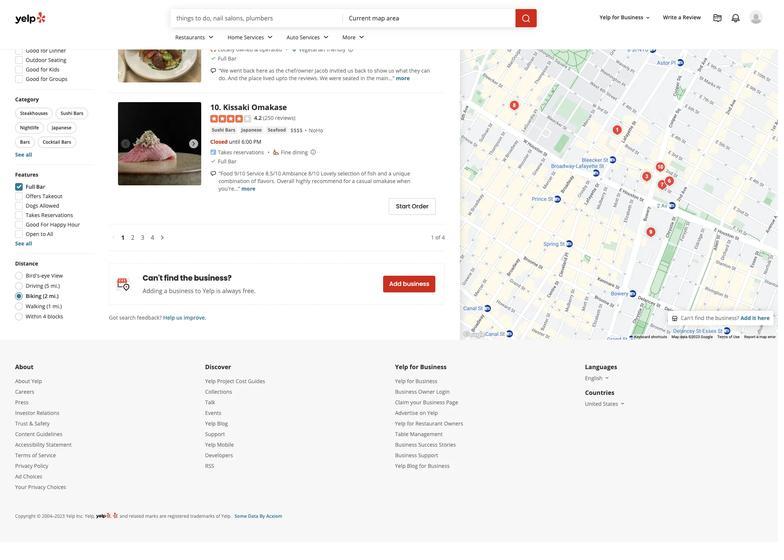 Task type: locate. For each thing, give the bounding box(es) containing it.
1 horizontal spatial none field
[[349, 14, 509, 22]]

allowed
[[40, 202, 59, 209]]

1 horizontal spatial to
[[195, 287, 201, 295]]

more down what on the right of the page
[[396, 74, 410, 82]]

pm right the 5:30
[[253, 35, 261, 42]]

review
[[683, 14, 701, 21]]

pm for closed until 6:00 pm
[[253, 138, 261, 145]]

choices down privacy policy link
[[23, 473, 42, 480]]

1 horizontal spatial next image
[[189, 36, 198, 45]]

0 horizontal spatial 1
[[121, 233, 125, 242]]

2 all from the top
[[26, 240, 32, 247]]

yelp for business
[[600, 14, 643, 21], [395, 363, 447, 371]]

2 closed from the top
[[210, 138, 228, 145]]

16 chevron down v2 image inside united states dropdown button
[[620, 401, 626, 407]]

see all button for features
[[15, 240, 32, 247]]

sushi bars down the 4.2 star rating image
[[212, 127, 235, 133]]

1 vertical spatial can't
[[681, 314, 694, 321]]

all
[[47, 230, 53, 237]]

2 see from the top
[[15, 240, 24, 247]]

cocktail
[[43, 139, 60, 145]]

0 vertical spatial service
[[247, 170, 264, 177]]

0 vertical spatial more link
[[396, 74, 410, 82]]

1 horizontal spatial choices
[[47, 483, 66, 491]]

yelp logo image
[[96, 512, 111, 519]]

restaurants
[[175, 34, 205, 41]]

1 16 checkmark v2 image from the top
[[210, 55, 216, 61]]

closed down italian link
[[210, 35, 228, 42]]

yelp mobile link
[[205, 441, 234, 448]]

1 horizontal spatial more
[[396, 74, 410, 82]]

free.
[[243, 287, 256, 295]]

sushi bars button up 'cocktail bars'
[[56, 108, 88, 119]]

us up main…"
[[389, 67, 394, 74]]

0 vertical spatial 16 checkmark v2 image
[[210, 55, 216, 61]]

1 vertical spatial terms
[[15, 452, 31, 459]]

1 right 24 chevron left v2 image
[[121, 233, 125, 242]]

united states button
[[585, 400, 626, 407]]

0 vertical spatial can't
[[143, 273, 163, 283]]

24 chevron down v2 image right the more
[[357, 33, 366, 42]]

16 checkmark v2 image down 16 takes reservations v2 image
[[210, 158, 216, 164]]

0 horizontal spatial next image
[[158, 233, 167, 242]]

add inside add business link
[[389, 280, 401, 288]]

bar down takes reservations
[[228, 158, 236, 165]]

takes down dogs
[[26, 211, 40, 219]]

omakase
[[373, 177, 396, 184]]

1 good from the top
[[26, 47, 39, 54]]

1 vertical spatial pm
[[253, 138, 261, 145]]

blog
[[217, 420, 228, 427], [407, 462, 418, 469]]

1 see all from the top
[[15, 151, 32, 158]]

service inside "food 9/10 service 8.5/10 ambiance 8/10  lovely selection of fish and a unique combination of flavors. overall highly recommend for a casual omakase when you're…"
[[247, 170, 264, 177]]

and right yelp burst image
[[120, 513, 128, 519]]

4 good from the top
[[26, 221, 39, 228]]

2 until from the top
[[229, 138, 240, 145]]

claim your business page link
[[395, 399, 458, 406]]

1 vertical spatial here
[[758, 314, 770, 321]]

hour
[[67, 221, 80, 228]]

1 horizontal spatial support
[[418, 452, 438, 459]]

3 24 chevron down v2 image from the left
[[321, 33, 330, 42]]

1 horizontal spatial sushi bars button
[[210, 126, 237, 134]]

a down selection
[[352, 177, 355, 184]]

0 vertical spatial see all
[[15, 151, 32, 158]]

start order
[[396, 202, 429, 211]]

takes reservations
[[218, 149, 264, 156]]

full bar down locally
[[218, 55, 236, 62]]

0 horizontal spatial more
[[241, 185, 255, 192]]

your privacy choices link
[[15, 483, 66, 491]]

2 pm from the top
[[253, 138, 261, 145]]

1 pm from the top
[[253, 35, 261, 42]]

see for features
[[15, 240, 24, 247]]

improve.
[[184, 314, 206, 321]]

2 16 checkmark v2 image from the top
[[210, 158, 216, 164]]

more link down combination
[[241, 185, 255, 192]]

talk link
[[205, 399, 215, 406]]

0 vertical spatial terms
[[717, 335, 728, 339]]

can't right the 16 bizhouse v2 'icon'
[[681, 314, 694, 321]]

japanese button
[[47, 122, 76, 133], [240, 126, 263, 134]]

24 chevron down v2 image for auto services
[[321, 33, 330, 42]]

good up outdoor
[[26, 47, 39, 54]]

yelp for business left 16 chevron down v2 icon
[[600, 14, 643, 21]]

1 horizontal spatial yelp for business
[[600, 14, 643, 21]]

4.4 (153 reviews)
[[254, 11, 295, 19]]

mi.) right (5
[[51, 282, 60, 289]]

selection
[[338, 170, 360, 177]]

japanese up 6:00
[[241, 127, 262, 133]]

(1
[[47, 302, 51, 310]]

2 vertical spatial group
[[13, 171, 94, 247]]

business? up terms of use 'link'
[[715, 314, 739, 321]]

united
[[585, 400, 602, 407]]

login
[[436, 388, 450, 395]]

privacy down ad choices link in the left bottom of the page
[[28, 483, 46, 491]]

16 speech v2 image
[[210, 171, 216, 177]]

group containing category
[[14, 96, 94, 158]]

order
[[412, 202, 429, 211]]

1 vertical spatial see all button
[[15, 240, 32, 247]]

24 chevron down v2 image inside more link
[[357, 33, 366, 42]]

0 horizontal spatial us
[[176, 314, 182, 321]]

privacy policy link
[[15, 462, 48, 469]]

2 none field from the left
[[349, 14, 509, 22]]

next image
[[189, 36, 198, 45], [158, 233, 167, 242]]

blog up support link
[[217, 420, 228, 427]]

0 horizontal spatial can't
[[143, 273, 163, 283]]

google
[[701, 335, 713, 339]]

0 horizontal spatial sushi bars
[[61, 110, 83, 116]]

1 horizontal spatial business
[[403, 280, 429, 288]]

24 chevron down v2 image inside home services link
[[266, 33, 275, 42]]

of
[[361, 170, 366, 177], [251, 177, 256, 184], [435, 234, 440, 241], [729, 335, 732, 339], [32, 452, 37, 459], [216, 513, 220, 519]]

0 vertical spatial sushi
[[61, 110, 72, 116]]

copyright © 2004–2023 yelp inc. yelp,
[[15, 513, 95, 519]]

until for until 6:00 pm
[[229, 138, 240, 145]]

discover
[[205, 363, 231, 371]]

16 checkmark v2 image for takes reservations
[[210, 158, 216, 164]]

1 horizontal spatial 16 chevron down v2 image
[[620, 401, 626, 407]]

see all button down open
[[15, 240, 32, 247]]

good for groups
[[26, 75, 67, 82]]

service up "flavors."
[[247, 170, 264, 177]]

16 fine dining v2 image
[[273, 149, 279, 155]]

registered
[[168, 513, 189, 519]]

can't up adding
[[143, 273, 163, 283]]

0 horizontal spatial blog
[[217, 420, 228, 427]]

1 down "start order" "link"
[[431, 234, 434, 241]]

add business link
[[383, 276, 435, 292]]

24 chevron down v2 image for more
[[357, 33, 366, 42]]

yelp for business up yelp for business link
[[395, 363, 447, 371]]

2 reviews) from the top
[[275, 114, 295, 122]]

good for good for kids
[[26, 66, 39, 73]]

good for happy hour
[[26, 221, 80, 228]]

reviews) up seafood
[[275, 114, 295, 122]]

3 good from the top
[[26, 75, 39, 82]]

japanese for the right the 'japanese' button
[[241, 127, 262, 133]]

carbone new york image
[[507, 98, 522, 113]]

1 all from the top
[[26, 151, 32, 158]]

see
[[15, 151, 24, 158], [15, 240, 24, 247]]

about for about yelp careers press investor relations trust & safety content guidelines accessibility statement terms of service privacy policy ad choices your privacy choices
[[15, 377, 30, 385]]

business up owner
[[416, 377, 437, 385]]

(5
[[45, 282, 49, 289]]

forsythia image
[[643, 225, 658, 240]]

bar up offers takeout at the top left of the page
[[36, 183, 45, 190]]

good for dinner
[[26, 47, 66, 54]]

blog inside yelp for business business owner login claim your business page advertise on yelp yelp for restaurant owners table management business success stories business support yelp blog for business
[[407, 462, 418, 469]]

can't find the business? add it here
[[681, 314, 770, 321]]

1 vertical spatial yelp for business
[[395, 363, 447, 371]]

find
[[164, 273, 179, 283], [695, 314, 705, 321]]

mi.) right (2
[[49, 292, 59, 299]]

16 checkmark v2 image
[[210, 55, 216, 61], [210, 158, 216, 164]]

bars down the 4.2 star rating image
[[225, 127, 235, 133]]

add it here button
[[741, 314, 770, 321]]

business left 16 chevron down v2 icon
[[621, 14, 643, 21]]

see all button
[[15, 151, 32, 158], [15, 240, 32, 247]]

4.4
[[254, 11, 262, 19]]

safety
[[34, 420, 50, 427]]

2 see all from the top
[[15, 240, 32, 247]]

to
[[368, 67, 373, 74], [41, 230, 46, 237], [195, 287, 201, 295]]

16 chevron down v2 image
[[604, 375, 610, 381], [620, 401, 626, 407]]

1 about from the top
[[15, 363, 33, 371]]

0 vertical spatial add
[[389, 280, 401, 288]]

pm right 6:00
[[253, 138, 261, 145]]

walking
[[26, 302, 45, 310]]

see down bars "button"
[[15, 151, 24, 158]]

to left all
[[41, 230, 46, 237]]

for inside "food 9/10 service 8.5/10 ambiance 8/10  lovely selection of fish and a unique combination of flavors. overall highly recommend for a casual omakase when you're…"
[[343, 177, 351, 184]]

for
[[41, 221, 49, 228]]

back up place
[[243, 67, 255, 74]]

1 vertical spatial business?
[[715, 314, 739, 321]]

good down outdoor
[[26, 66, 39, 73]]

restaurants link
[[169, 27, 222, 49]]

christina o. image
[[749, 10, 763, 24]]

japanese link
[[240, 126, 263, 134]]

mi.) for biking (2 mi.)
[[49, 292, 59, 299]]

all for features
[[26, 240, 32, 247]]

about up careers link
[[15, 377, 30, 385]]

0 vertical spatial reviews)
[[275, 11, 295, 19]]

notifications image
[[731, 14, 740, 23]]

0 vertical spatial 16 chevron down v2 image
[[604, 375, 610, 381]]

2 vertical spatial bar
[[36, 183, 45, 190]]

all down bars "button"
[[26, 151, 32, 158]]

info icon image
[[348, 46, 354, 52], [348, 46, 354, 52], [310, 149, 316, 155], [310, 149, 316, 155]]

0 vertical spatial slideshow element
[[118, 0, 201, 83]]

business
[[621, 14, 643, 21], [420, 363, 447, 371], [416, 377, 437, 385], [395, 388, 417, 395], [423, 399, 445, 406], [395, 441, 417, 448], [395, 452, 417, 459], [428, 462, 450, 469]]

24 chevron down v2 image down east at the top left of the page
[[266, 33, 275, 42]]

pm
[[253, 35, 261, 42], [253, 138, 261, 145]]

1 vertical spatial slideshow element
[[118, 102, 201, 185]]

0 vertical spatial sushi bars button
[[56, 108, 88, 119]]

24 chevron down v2 image inside restaurants link
[[206, 33, 216, 42]]

1 vertical spatial more link
[[241, 185, 255, 192]]

sushi bars up 'cocktail bars'
[[61, 110, 83, 116]]

16 checkmark v2 image down 16 locally owned v2 'image'
[[210, 55, 216, 61]]

and up omakase
[[378, 170, 387, 177]]

services down the lower
[[244, 34, 264, 41]]

of inside pagination navigation navigation
[[435, 234, 440, 241]]

bar
[[228, 55, 236, 62], [228, 158, 236, 165], [36, 183, 45, 190]]

full up "offers"
[[26, 183, 35, 190]]

bars inside sushi bars link
[[225, 127, 235, 133]]

until left 6:00
[[229, 138, 240, 145]]

none field find
[[176, 14, 337, 22]]

bars right cocktail
[[61, 139, 71, 145]]

24 chevron down v2 image for home services
[[266, 33, 275, 42]]

$$$$ for lower east side
[[231, 24, 243, 31]]

0 horizontal spatial business?
[[194, 273, 232, 283]]

yelp for business business owner login claim your business page advertise on yelp yelp for restaurant owners table management business success stories business support yelp blog for business
[[395, 377, 463, 469]]

relations
[[37, 409, 59, 416]]

to inside can't find the business? adding a business to yelp is always free.
[[195, 287, 201, 295]]

by
[[260, 513, 265, 519]]

1 see from the top
[[15, 151, 24, 158]]

good down the good for kids
[[26, 75, 39, 82]]

forsythia image
[[118, 0, 201, 83]]

1 horizontal spatial takes
[[218, 149, 232, 156]]

0 vertical spatial full bar
[[218, 55, 236, 62]]

about inside about yelp careers press investor relations trust & safety content guidelines accessibility statement terms of service privacy policy ad choices your privacy choices
[[15, 377, 30, 385]]

1 24 chevron down v2 image from the left
[[206, 33, 216, 42]]

0 vertical spatial mi.)
[[51, 282, 60, 289]]

0 horizontal spatial choices
[[23, 473, 42, 480]]

0 horizontal spatial sushi
[[61, 110, 72, 116]]

1 horizontal spatial more link
[[396, 74, 410, 82]]

closed up 16 takes reservations v2 image
[[210, 138, 228, 145]]

group
[[13, 16, 94, 85], [14, 96, 94, 158], [13, 171, 94, 247]]

countries
[[585, 388, 615, 397]]

kissaki omakase image
[[118, 102, 201, 185], [653, 159, 668, 175]]

unique
[[393, 170, 410, 177]]

here left as
[[256, 67, 268, 74]]

error
[[768, 335, 776, 339]]

1 horizontal spatial sushi bars
[[212, 127, 235, 133]]

2 vertical spatial to
[[195, 287, 201, 295]]

for down outdoor seating at the top
[[41, 66, 48, 73]]

,
[[111, 513, 113, 519]]

bars inside "cocktail bars" button
[[61, 139, 71, 145]]

1 none field from the left
[[176, 14, 337, 22]]

1 horizontal spatial can't
[[681, 314, 694, 321]]

4 24 chevron down v2 image from the left
[[357, 33, 366, 42]]

some data by acxiom link
[[235, 513, 282, 519]]

0 horizontal spatial services
[[244, 34, 264, 41]]

0 horizontal spatial find
[[164, 273, 179, 283]]

1 horizontal spatial and
[[378, 170, 387, 177]]

policy
[[34, 462, 48, 469]]

0 horizontal spatial 16 chevron down v2 image
[[604, 375, 610, 381]]

1 vertical spatial sushi bars button
[[210, 126, 237, 134]]

business inside can't find the business? adding a business to yelp is always free.
[[169, 287, 194, 295]]

0 horizontal spatial terms
[[15, 452, 31, 459]]

2 see all button from the top
[[15, 240, 32, 247]]

collections
[[205, 388, 232, 395]]

0 horizontal spatial more link
[[241, 185, 255, 192]]

(2
[[43, 292, 48, 299]]

0 horizontal spatial none field
[[176, 14, 337, 22]]

16 chevron down v2 image inside english popup button
[[604, 375, 610, 381]]

back up in
[[355, 67, 366, 74]]

1 until from the top
[[229, 35, 240, 42]]

home services
[[228, 34, 264, 41]]

1 horizontal spatial 1
[[431, 234, 434, 241]]

can't for can't find the business? adding a business to yelp is always free.
[[143, 273, 163, 283]]

all down open
[[26, 240, 32, 247]]

1 vertical spatial find
[[695, 314, 705, 321]]

None field
[[176, 14, 337, 22], [349, 14, 509, 22]]

1 slideshow element from the top
[[118, 0, 201, 83]]

yelp for business inside button
[[600, 14, 643, 21]]

option group
[[13, 260, 94, 323]]

see all down open
[[15, 240, 32, 247]]

24 chevron down v2 image
[[206, 33, 216, 42], [266, 33, 275, 42], [321, 33, 330, 42], [357, 33, 366, 42]]

10
[[210, 102, 219, 112]]

chef/owner
[[285, 67, 313, 74]]

map data ©2023 google
[[672, 335, 713, 339]]

pagination navigation navigation
[[109, 224, 445, 251]]

0 vertical spatial support
[[205, 430, 225, 438]]

1 see all button from the top
[[15, 151, 32, 158]]

next image inside pagination navigation navigation
[[158, 233, 167, 242]]

None search field
[[170, 9, 538, 27]]

support
[[205, 430, 225, 438], [418, 452, 438, 459]]

full for locally
[[218, 55, 227, 62]]

1 vertical spatial mi.)
[[49, 292, 59, 299]]

16 chevron down v2 image down languages
[[604, 375, 610, 381]]

write
[[663, 14, 677, 21]]

1 vertical spatial to
[[41, 230, 46, 237]]

privacy up ad choices link in the left bottom of the page
[[15, 462, 33, 469]]

0 vertical spatial and
[[378, 170, 387, 177]]

1 vertical spatial &
[[29, 420, 33, 427]]

16 checkmark v2 image for locally owned & operated
[[210, 55, 216, 61]]

more link down what on the right of the page
[[396, 74, 410, 82]]

see all button for category
[[15, 151, 32, 158]]

mi.) right (1 on the bottom left of the page
[[53, 302, 62, 310]]

1 vertical spatial about
[[15, 377, 30, 385]]

0 vertical spatial see all button
[[15, 151, 32, 158]]

can't inside can't find the business? adding a business to yelp is always free.
[[143, 273, 163, 283]]

japanese up 'cocktail bars'
[[52, 124, 71, 131]]

services
[[244, 34, 264, 41], [300, 34, 320, 41]]

claim
[[395, 399, 409, 406]]

highly
[[296, 177, 311, 184]]

2 services from the left
[[300, 34, 320, 41]]

$$$$ up 'home'
[[231, 24, 243, 31]]

blog down business support link
[[407, 462, 418, 469]]

sushi up 'cocktail bars'
[[61, 110, 72, 116]]

takes right 16 takes reservations v2 image
[[218, 149, 232, 156]]

2 vertical spatial mi.)
[[53, 302, 62, 310]]

full bar up "offers"
[[26, 183, 45, 190]]

and inside "food 9/10 service 8.5/10 ambiance 8/10  lovely selection of fish and a unique combination of flavors. overall highly recommend for a casual omakase when you're…"
[[378, 170, 387, 177]]

services up vegetarian
[[300, 34, 320, 41]]

8.5/10
[[266, 170, 281, 177]]

0 horizontal spatial here
[[256, 67, 268, 74]]

0 vertical spatial about
[[15, 363, 33, 371]]

10 . kissaki omakase
[[210, 102, 287, 112]]

1 vertical spatial support
[[418, 452, 438, 459]]

reviews) up side
[[275, 11, 295, 19]]

for up outdoor seating at the top
[[41, 47, 48, 54]]

1 vertical spatial $$$$
[[291, 127, 303, 134]]

3 link
[[138, 232, 148, 243]]

& right owned
[[254, 46, 258, 53]]

slideshow element
[[118, 0, 201, 83], [118, 102, 201, 185]]

0 horizontal spatial $$$$
[[231, 24, 243, 31]]

1 horizontal spatial here
[[758, 314, 770, 321]]

auto
[[287, 34, 298, 41]]

terms left use
[[717, 335, 728, 339]]

good up open
[[26, 221, 39, 228]]

service down accessibility statement link
[[38, 452, 56, 459]]

support down yelp blog link in the left bottom of the page
[[205, 430, 225, 438]]

for inside button
[[612, 14, 620, 21]]

1 horizontal spatial blog
[[407, 462, 418, 469]]

2 24 chevron down v2 image from the left
[[266, 33, 275, 42]]

1 vertical spatial all
[[26, 240, 32, 247]]

0 vertical spatial until
[[229, 35, 240, 42]]

0 vertical spatial see
[[15, 151, 24, 158]]

until left the 5:30
[[229, 35, 240, 42]]

business success stories link
[[395, 441, 456, 448]]

accessibility
[[15, 441, 45, 448]]

0 horizontal spatial japanese button
[[47, 122, 76, 133]]

yelp project cost guides link
[[205, 377, 265, 385]]

yelp burst image
[[113, 512, 118, 519]]

business? up is
[[194, 273, 232, 283]]

24 chevron down v2 image for restaurants
[[206, 33, 216, 42]]

dogs allowed
[[26, 202, 59, 209]]

0 horizontal spatial 4
[[43, 313, 46, 320]]

1 reviews) from the top
[[275, 11, 295, 19]]

24 chevron down v2 image inside auto services link
[[321, 33, 330, 42]]

next image
[[189, 139, 198, 148]]

2 about from the top
[[15, 377, 30, 385]]

1 services from the left
[[244, 34, 264, 41]]

0 horizontal spatial and
[[120, 513, 128, 519]]

1 vertical spatial takes
[[26, 211, 40, 219]]

for down business support link
[[419, 462, 426, 469]]

all for category
[[26, 151, 32, 158]]

0 horizontal spatial yelp for business
[[395, 363, 447, 371]]

2 good from the top
[[26, 66, 39, 73]]

0 vertical spatial yelp for business
[[600, 14, 643, 21]]

about yelp careers press investor relations trust & safety content guidelines accessibility statement terms of service privacy policy ad choices your privacy choices
[[15, 377, 72, 491]]

0 vertical spatial more
[[396, 74, 410, 82]]

bar down locally
[[228, 55, 236, 62]]

mi.)
[[51, 282, 60, 289], [49, 292, 59, 299], [53, 302, 62, 310]]

see all button down bars "button"
[[15, 151, 32, 158]]

1 vertical spatial 16 checkmark v2 image
[[210, 158, 216, 164]]

japanese for leftmost the 'japanese' button
[[52, 124, 71, 131]]

0 vertical spatial privacy
[[15, 462, 33, 469]]

1 horizontal spatial japanese button
[[240, 126, 263, 134]]

1 closed from the top
[[210, 35, 228, 42]]

about up about yelp link
[[15, 363, 33, 371]]

sushi bars button down the 4.2 star rating image
[[210, 126, 237, 134]]

sushi bars link
[[210, 126, 237, 134]]

to inside "we went back here as the chef/owner jacob invited us back to show us what they can do. and the place lived upto the reviews.   we were seated in the main…"
[[368, 67, 373, 74]]

$$$$ left noho
[[291, 127, 303, 134]]

a right write
[[678, 14, 681, 21]]

projects image
[[713, 14, 722, 23]]

2 slideshow element from the top
[[118, 102, 201, 185]]

1 vertical spatial privacy
[[28, 483, 46, 491]]

help
[[163, 314, 175, 321]]

24 chevron down v2 image up 16 locally owned v2 'image'
[[206, 33, 216, 42]]

a left map
[[756, 335, 759, 339]]

business down owner
[[423, 399, 445, 406]]

1 vertical spatial and
[[120, 513, 128, 519]]

takes for takes reservations
[[26, 211, 40, 219]]

a up omakase
[[389, 170, 391, 177]]

0 horizontal spatial &
[[29, 420, 33, 427]]

eye
[[41, 272, 50, 279]]

us right help
[[176, 314, 182, 321]]

0 horizontal spatial japanese
[[52, 124, 71, 131]]

business
[[403, 280, 429, 288], [169, 287, 194, 295]]

1 vertical spatial sushi
[[212, 127, 224, 133]]

service inside about yelp careers press investor relations trust & safety content guidelines accessibility statement terms of service privacy policy ad choices your privacy choices
[[38, 452, 56, 459]]

biking (2 mi.)
[[26, 292, 59, 299]]

business? inside can't find the business? adding a business to yelp is always free.
[[194, 273, 232, 283]]

find inside can't find the business? adding a business to yelp is always free.
[[164, 273, 179, 283]]

1 vertical spatial choices
[[47, 483, 66, 491]]

us up "seated"
[[348, 67, 353, 74]]

a right adding
[[164, 287, 167, 295]]

keyboard
[[634, 335, 650, 339]]

1 horizontal spatial business?
[[715, 314, 739, 321]]

choices down policy
[[47, 483, 66, 491]]

a inside can't find the business? adding a business to yelp is always free.
[[164, 287, 167, 295]]

& right trust
[[29, 420, 33, 427]]

support down success
[[418, 452, 438, 459]]



Task type: vqa. For each thing, say whether or not it's contained in the screenshot.
100%
no



Task type: describe. For each thing, give the bounding box(es) containing it.
statement
[[46, 441, 72, 448]]

for down advertise
[[407, 420, 414, 427]]

see for category
[[15, 151, 24, 158]]

yelp for restaurant owners link
[[395, 420, 463, 427]]

page
[[446, 399, 458, 406]]

1 horizontal spatial kissaki omakase image
[[653, 159, 668, 175]]

cocktail bars button
[[38, 136, 76, 148]]

add business
[[389, 280, 429, 288]]

bowery meat company image
[[655, 177, 670, 192]]

1 horizontal spatial terms
[[717, 335, 728, 339]]

more link
[[337, 27, 372, 49]]

family meal at blue hill image
[[517, 4, 532, 19]]

cost
[[236, 377, 247, 385]]

16 chevron down v2 image for languages
[[604, 375, 610, 381]]

view
[[51, 272, 63, 279]]

page: 3 element
[[141, 233, 144, 242]]

content guidelines link
[[15, 430, 62, 438]]

locally
[[218, 46, 235, 53]]

bars inside bars "button"
[[20, 139, 30, 145]]

0 vertical spatial sushi bars
[[61, 110, 83, 116]]

can't for can't find the business? add it here
[[681, 314, 694, 321]]

rss
[[205, 462, 214, 469]]

use
[[733, 335, 740, 339]]

Find text field
[[176, 14, 337, 22]]

1 vertical spatial add
[[741, 314, 751, 321]]

0 vertical spatial &
[[254, 46, 258, 53]]

main…"
[[376, 74, 394, 82]]

flavors.
[[257, 177, 276, 184]]

0 horizontal spatial sushi bars button
[[56, 108, 88, 119]]

fine
[[281, 149, 291, 156]]

2
[[131, 233, 135, 242]]

support inside yelp for business business owner login claim your business page advertise on yelp yelp for restaurant owners table management business success stories business support yelp blog for business
[[418, 452, 438, 459]]

yelp inside about yelp careers press investor relations trust & safety content guidelines accessibility statement terms of service privacy policy ad choices your privacy choices
[[31, 377, 42, 385]]

good for good for groups
[[26, 75, 39, 82]]

trust & safety link
[[15, 420, 50, 427]]

2 back from the left
[[355, 67, 366, 74]]

4 inside "option group"
[[43, 313, 46, 320]]

owned
[[236, 46, 253, 53]]

dinner
[[49, 47, 66, 54]]

16 chevron down v2 image
[[645, 15, 651, 21]]

recommend
[[312, 177, 342, 184]]

closed for takes reservations
[[210, 138, 228, 145]]

business inside add business link
[[403, 280, 429, 288]]

8/10
[[308, 170, 319, 177]]

bar for locally
[[228, 55, 236, 62]]

2 link
[[128, 232, 138, 243]]

16 speech v2 image
[[210, 68, 216, 74]]

map
[[759, 335, 767, 339]]

for down the good for kids
[[41, 75, 48, 82]]

services for auto services
[[300, 34, 320, 41]]

group containing features
[[13, 171, 94, 247]]

shortcuts
[[651, 335, 667, 339]]

table management link
[[395, 430, 443, 438]]

are
[[159, 513, 166, 519]]

1 horizontal spatial sushi
[[212, 127, 224, 133]]

business categories element
[[169, 27, 763, 49]]

kids
[[49, 66, 59, 73]]

keyboard shortcuts button
[[634, 334, 667, 340]]

east
[[266, 24, 276, 31]]

reviews) for 4.2 (250 reviews)
[[275, 114, 295, 122]]

see all for features
[[15, 240, 32, 247]]

driving
[[26, 282, 43, 289]]

more link for what
[[396, 74, 410, 82]]

bars button
[[15, 136, 35, 148]]

bars up "cocktail bars" button
[[74, 110, 83, 116]]

1 vertical spatial sushi bars
[[212, 127, 235, 133]]

support link
[[205, 430, 225, 438]]

4.4 star rating image
[[210, 12, 251, 20]]

more for of
[[241, 185, 255, 192]]

previous image
[[121, 139, 130, 148]]

and
[[228, 74, 238, 82]]

more link for of
[[241, 185, 255, 192]]

blog inside the yelp project cost guides collections talk events yelp blog support yelp mobile developers rss
[[217, 420, 228, 427]]

full bar for takes
[[218, 158, 236, 165]]

support inside the yelp project cost guides collections talk events yelp blog support yelp mobile developers rss
[[205, 430, 225, 438]]

good for good for happy hour
[[26, 221, 39, 228]]

on
[[420, 409, 426, 416]]

advertise on yelp link
[[395, 409, 438, 416]]

user actions element
[[594, 9, 774, 56]]

pm for closed until 5:30 pm
[[253, 35, 261, 42]]

write a review link
[[660, 11, 704, 24]]

when
[[397, 177, 410, 184]]

rss link
[[205, 462, 214, 469]]

operated
[[259, 46, 282, 53]]

business up claim
[[395, 388, 417, 395]]

16 vegetarian v2 image
[[291, 46, 297, 52]]

fine dining
[[281, 149, 308, 156]]

.
[[219, 102, 221, 112]]

locally owned & operated
[[218, 46, 282, 53]]

page: 4 element
[[151, 233, 154, 242]]

for up yelp for business link
[[410, 363, 419, 371]]

talk
[[205, 399, 215, 406]]

"food 9/10 service 8.5/10 ambiance 8/10  lovely selection of fish and a unique combination of flavors. overall highly recommend for a casual omakase when you're…"
[[219, 170, 410, 192]]

here inside "we went back here as the chef/owner jacob invited us back to show us what they can do. and the place lived upto the reviews.   we were seated in the main…"
[[256, 67, 268, 74]]

were
[[329, 74, 341, 82]]

16 locally owned v2 image
[[210, 46, 216, 52]]

yelp for business link
[[395, 377, 437, 385]]

1 horizontal spatial us
[[348, 67, 353, 74]]

$$$$ for noho
[[291, 127, 303, 134]]

until for until 5:30 pm
[[229, 35, 240, 42]]

more for what
[[396, 74, 410, 82]]

Near text field
[[349, 14, 509, 22]]

business inside button
[[621, 14, 643, 21]]

keyboard shortcuts
[[634, 335, 667, 339]]

1 back from the left
[[243, 67, 255, 74]]

states
[[603, 400, 618, 407]]

duane park image
[[639, 169, 654, 184]]

of inside about yelp careers press investor relations trust & safety content guidelines accessibility statement terms of service privacy policy ad choices your privacy choices
[[32, 452, 37, 459]]

home
[[228, 34, 243, 41]]

yelp.
[[221, 513, 232, 519]]

find for can't find the business? add it here
[[695, 314, 705, 321]]

what
[[396, 67, 408, 74]]

jacob
[[315, 67, 328, 74]]

lovely
[[321, 170, 336, 177]]

yelp inside button
[[600, 14, 611, 21]]

features
[[15, 171, 38, 178]]

good for good for dinner
[[26, 47, 39, 54]]

always
[[222, 287, 241, 295]]

momofuku ko image
[[662, 173, 677, 189]]

& inside about yelp careers press investor relations trust & safety content guidelines accessibility statement terms of service privacy policy ad choices your privacy choices
[[29, 420, 33, 427]]

ad choices link
[[15, 473, 42, 480]]

dining
[[293, 149, 308, 156]]

24 chevron left v2 image
[[109, 233, 118, 242]]

2 horizontal spatial us
[[389, 67, 394, 74]]

about for about
[[15, 363, 33, 371]]

2 vertical spatial full bar
[[26, 183, 45, 190]]

slideshow element for closed until 5:30 pm
[[118, 0, 201, 83]]

4.2 star rating image
[[210, 115, 251, 122]]

0 vertical spatial choices
[[23, 473, 42, 480]]

0 horizontal spatial kissaki omakase image
[[118, 102, 201, 185]]

google image
[[462, 330, 487, 340]]

search image
[[521, 14, 531, 23]]

option group containing distance
[[13, 260, 94, 323]]

map region
[[450, 0, 778, 341]]

business? for can't find the business? add it here
[[715, 314, 739, 321]]

find for can't find the business? adding a business to yelp is always free.
[[164, 273, 179, 283]]

for up the business owner login link
[[407, 377, 414, 385]]

category
[[15, 96, 39, 103]]

"food
[[219, 170, 233, 177]]

went
[[230, 67, 242, 74]]

business up yelp for business link
[[420, 363, 447, 371]]

terms of use
[[717, 335, 740, 339]]

yelp blog for business link
[[395, 462, 450, 469]]

italian link
[[210, 23, 228, 31]]

in
[[361, 74, 365, 82]]

reviews) for 4.4 (153 reviews)
[[275, 11, 295, 19]]

yelp inside can't find the business? adding a business to yelp is always free.
[[203, 287, 215, 295]]

page: 1 element
[[118, 232, 128, 243]]

business up yelp blog for business link
[[395, 452, 417, 459]]

slideshow element for closed until 6:00 pm
[[118, 102, 201, 185]]

2 horizontal spatial 4
[[442, 234, 445, 241]]

cocktail bars
[[43, 139, 71, 145]]

mi.) for driving (5 mi.)
[[51, 282, 60, 289]]

1 horizontal spatial 4
[[151, 233, 154, 242]]

16 bizhouse v2 image
[[672, 315, 678, 321]]

marks
[[145, 513, 158, 519]]

a inside write a review link
[[678, 14, 681, 21]]

events
[[205, 409, 221, 416]]

steakhouses
[[20, 110, 48, 116]]

investor relations link
[[15, 409, 59, 416]]

adding
[[143, 287, 162, 295]]

see all for category
[[15, 151, 32, 158]]

closed until 6:00 pm
[[210, 138, 261, 145]]

1 for 1 of 4
[[431, 234, 434, 241]]

full bar for locally
[[218, 55, 236, 62]]

mi.) for walking (1 mi.)
[[53, 302, 62, 310]]

group containing suggested
[[13, 16, 94, 85]]

data
[[248, 513, 258, 519]]

we
[[320, 74, 328, 82]]

terms inside about yelp careers press investor relations trust & safety content guidelines accessibility statement terms of service privacy policy ad choices your privacy choices
[[15, 452, 31, 459]]

copyright
[[15, 513, 36, 519]]

16 takes reservations v2 image
[[210, 149, 216, 155]]

lower east side
[[249, 24, 288, 31]]

16 chevron down v2 image for countries
[[620, 401, 626, 407]]

content
[[15, 430, 35, 438]]

careers link
[[15, 388, 34, 395]]

english button
[[585, 374, 610, 382]]

business down stories
[[428, 462, 450, 469]]

careers
[[15, 388, 34, 395]]

services for home services
[[244, 34, 264, 41]]

2 vertical spatial full
[[26, 183, 35, 190]]

bar for takes
[[228, 158, 236, 165]]

none field near
[[349, 14, 509, 22]]

business? for can't find the business? adding a business to yelp is always free.
[[194, 273, 232, 283]]

1 for 1
[[121, 233, 125, 242]]

business down table
[[395, 441, 417, 448]]

bondst image
[[610, 122, 625, 138]]

within
[[26, 313, 42, 320]]

the inside can't find the business? adding a business to yelp is always free.
[[180, 273, 192, 283]]

you're…"
[[219, 185, 240, 192]]

casual
[[356, 177, 372, 184]]

0 vertical spatial next image
[[189, 36, 198, 45]]

closed for locally owned & operated
[[210, 35, 228, 42]]

full for takes
[[218, 158, 227, 165]]

takes for takes reservations
[[218, 149, 232, 156]]

page: 2 element
[[131, 233, 135, 242]]



